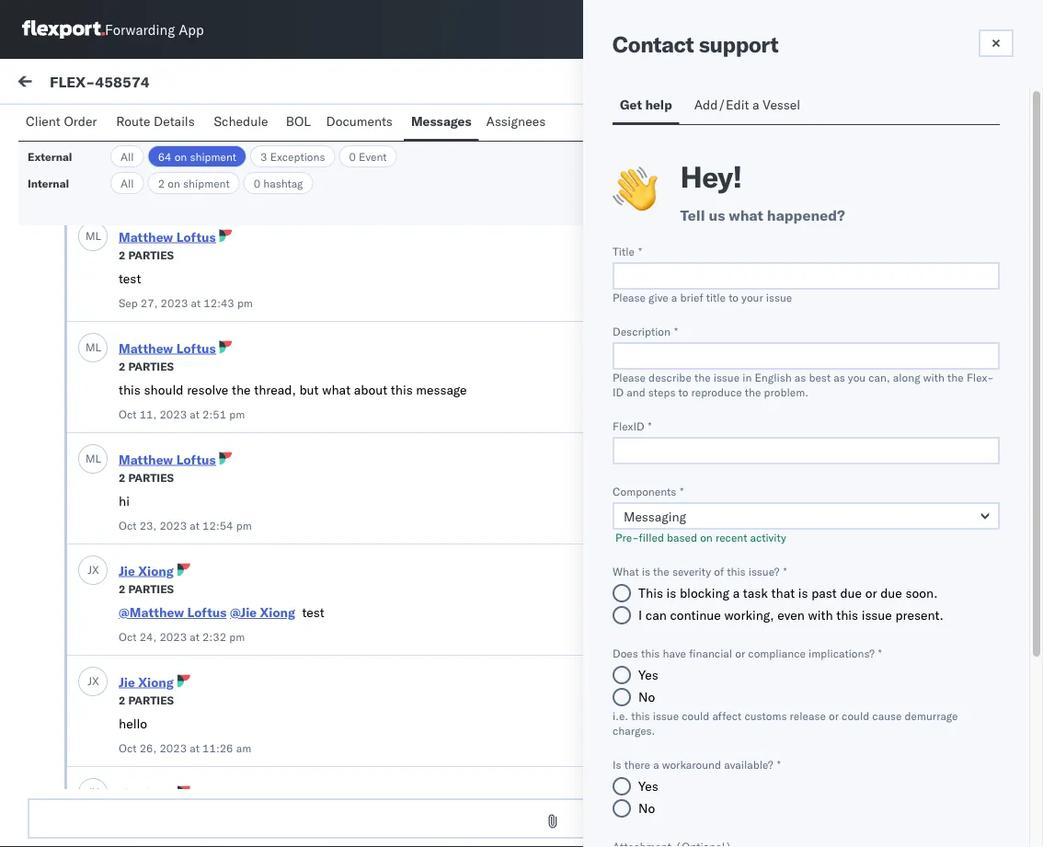 Task type: describe. For each thing, give the bounding box(es) containing it.
xiong for first jie xiong button from the bottom
[[138, 786, 174, 802]]

import
[[137, 75, 175, 92]]

get help
[[620, 97, 673, 113]]

is left past
[[799, 585, 809, 602]]

(1) for message (1)
[[277, 75, 301, 92]]

pm right 2:51 on the top left
[[229, 408, 245, 422]]

message list button
[[206, 109, 301, 145]]

the up reproduce
[[695, 370, 711, 384]]

parties for oct 23, 2023 at 12:54 pm
[[128, 471, 174, 485]]

2 down the route
[[119, 137, 126, 151]]

matthew for test
[[119, 229, 173, 245]]

omkar savant for @
[[89, 752, 171, 768]]

forwarding app link
[[22, 20, 204, 39]]

0 horizontal spatial 3
[[261, 150, 267, 163]]

hello oct 26, 2023 at 11:26 am
[[119, 717, 251, 756]]

2 up hi
[[119, 471, 126, 485]]

your up status
[[120, 746, 146, 762]]

458574 up 'vandelay'
[[724, 137, 779, 156]]

458574 down availability
[[853, 535, 901, 551]]

23,
[[140, 519, 157, 533]]

as right soon
[[319, 764, 333, 780]]

route details button
[[109, 105, 207, 141]]

at inside @hiahiahia again (edited)  jul 12, 2023 at 6:56 pm
[[234, 185, 244, 199]]

view as client
[[946, 146, 1031, 162]]

a right 'give'
[[672, 290, 678, 304]]

* right components
[[680, 485, 684, 498]]

test inside @matthew loftus @jie xiong test oct 24, 2023 at 2:32 pm
[[302, 605, 325, 621]]

show all button
[[582, 194, 656, 222]]

savant down should
[[131, 401, 171, 417]]

issue inside please describe the issue in english as best as you can, along with the flex- id and steps to reproduce the problem.
[[714, 370, 740, 384]]

description *
[[613, 324, 678, 338]]

your down 2:32
[[204, 654, 230, 670]]

pdt for whatever floats your boat! waka
[[501, 324, 525, 340]]

m l for test
[[86, 230, 101, 243]]

as left soon
[[271, 764, 284, 780]]

0 vertical spatial client order button
[[18, 105, 109, 141]]

the left severity on the bottom of the page
[[654, 565, 670, 578]]

a left task
[[733, 585, 740, 602]]

2 parties down 1
[[836, 653, 892, 666]]

2 could from the left
[[842, 709, 870, 723]]

oct 26, 2023, 3:30 pm pdt
[[360, 324, 525, 340]]

this up 1 button
[[837, 607, 859, 624]]

jul
[[168, 185, 181, 199]]

the inside we are notifying you that your shipment, k & k, devan has been delayed. when unloading cargo takes expected. please your shipment's final delivery date. appreciate your understanding and you with the status of your shipment as soon as possible.
[[108, 764, 127, 780]]

a right there
[[654, 758, 660, 772]]

savant down final on the bottom of page
[[131, 752, 171, 768]]

the left the flex-
[[948, 370, 964, 384]]

2023, for report
[[408, 222, 443, 238]]

26, inside omkar savant destination agent oct 26, 2023 at 2:43 pm
[[794, 451, 811, 464]]

issue inside i.e. this issue could affect customs release or could cause demurrage charges.
[[653, 709, 679, 723]]

exception: unknown customs hold type
[[58, 433, 307, 449]]

j for @matthew
[[88, 564, 92, 578]]

we
[[130, 589, 147, 605]]

2 matthew loftus from the top
[[119, 341, 216, 357]]

workaround
[[662, 758, 722, 772]]

0 horizontal spatial 64
[[158, 150, 172, 163]]

pm for exception: unknown customs hold type
[[478, 425, 497, 441]]

1 horizontal spatial what
[[729, 206, 764, 225]]

- for whatever
[[587, 324, 595, 340]]

to inside please describe the issue in english as best as you can, along with the flex- id and steps to reproduce the problem.
[[679, 385, 689, 399]]

flex-458574
[[50, 72, 150, 90]]

@hiahiahia again (edited)  jul 12, 2023 at 6:56 pm
[[119, 160, 290, 199]]

flexid
[[613, 419, 645, 433]]

give
[[649, 290, 669, 304]]

i for i can continue working, even with this issue present.
[[639, 607, 643, 624]]

this should resolve the thread, but what about this message
[[119, 382, 467, 399]]

parties for (edited)  jul 12, 2023 at 6:56 pm
[[128, 137, 174, 151]]

* right available?
[[777, 758, 781, 772]]

1 vertical spatial @jie xiong button
[[119, 828, 184, 844]]

on inside 2 on shipment
[[871, 273, 883, 287]]

(air recovery) schedule delay: terminal - cargo availability delay information-only
[[832, 481, 987, 542]]

omkar savant for i
[[89, 198, 171, 214]]

- inside (air recovery) schedule delay: terminal - cargo availability delay information-only
[[929, 494, 937, 510]]

established,
[[55, 589, 127, 605]]

1 vertical spatial 0 hashtag
[[955, 280, 1004, 294]]

1 vertical spatial 2 on shipment
[[861, 273, 917, 301]]

&
[[307, 654, 315, 670]]

0 vertical spatial flex- 458574
[[724, 119, 779, 156]]

this left have in the right bottom of the page
[[641, 647, 660, 660]]

components
[[613, 485, 677, 498]]

this left issue?
[[727, 565, 746, 578]]

1 vertical spatial to
[[729, 290, 739, 304]]

savant left get help 'button'
[[573, 77, 610, 91]]

pm right cause in the bottom of the page
[[947, 700, 963, 714]]

2 up sep
[[119, 249, 126, 262]]

flex-
[[967, 370, 995, 384]]

waka
[[212, 341, 245, 357]]

exception: for exception: warehouse devan delay
[[58, 534, 124, 550]]

and inside please describe the issue in english as best as you can, along with the flex- id and steps to reproduce the problem.
[[627, 385, 646, 399]]

m l for hi
[[86, 452, 101, 466]]

this up the 11,
[[119, 382, 141, 399]]

delayed.
[[150, 672, 199, 688]]

whatever
[[55, 341, 110, 357]]

z
[[92, 118, 99, 132]]

charges.
[[613, 724, 656, 738]]

2 left we
[[119, 583, 126, 596]]

2:46
[[447, 425, 475, 441]]

we
[[55, 654, 74, 670]]

shipment,
[[233, 654, 291, 670]]

message (1)
[[224, 75, 301, 92]]

test sep 27, 2023 at 12:43 pm
[[119, 271, 253, 310]]

2 vertical spatial external
[[731, 254, 775, 267]]

* right description
[[675, 324, 678, 338]]

savant up commendation
[[131, 198, 171, 214]]

loftus for oct 23, 2023 at 12:54 pm
[[176, 452, 216, 468]]

resize handle column header for time
[[557, 154, 579, 827]]

2:43
[[857, 451, 881, 464]]

exception: for exception: unknown customs hold type
[[58, 433, 124, 449]]

thread,
[[254, 382, 296, 399]]

english
[[755, 370, 792, 384]]

2 matthew from the top
[[119, 341, 173, 357]]

is
[[613, 758, 622, 772]]

2 down 1 button
[[836, 653, 843, 666]]

omkar savant up 23,
[[89, 502, 171, 518]]

vandelay link
[[724, 172, 777, 191]]

hello
[[119, 717, 147, 733]]

documents
[[326, 113, 393, 129]]

title
[[707, 290, 726, 304]]

2 horizontal spatial internal
[[731, 280, 772, 294]]

compliance
[[749, 647, 806, 660]]

4:00
[[447, 222, 475, 238]]

@jie xiong
[[119, 828, 184, 844]]

please inside we are notifying you that your shipment, k & k, devan has been delayed. when unloading cargo takes expected. please your shipment's final delivery date. appreciate your understanding and you with the status of your shipment as soon as possible.
[[116, 709, 154, 725]]

1 vertical spatial @jie
[[119, 828, 146, 844]]

4 pdt from the top
[[501, 535, 525, 551]]

notifying
[[99, 654, 150, 670]]

omkar down shipment's
[[89, 752, 128, 768]]

@jie inside @matthew loftus @jie xiong test oct 24, 2023 at 2:32 pm
[[230, 605, 257, 621]]

omkar up notifying
[[89, 622, 128, 638]]

expected.
[[55, 709, 112, 725]]

a up established, in the bottom left of the page
[[97, 571, 104, 587]]

2 parties for @matthew
[[119, 583, 174, 596]]

to inside the i am filing a commendation report to improve your morale!
[[255, 230, 267, 246]]

0 horizontal spatial 3 exceptions
[[261, 150, 325, 163]]

jie xiong for hello
[[119, 675, 174, 691]]

get help button
[[613, 88, 680, 124]]

report
[[216, 230, 252, 246]]

0 vertical spatial omkar savant button
[[773, 429, 860, 445]]

j for @hiahiahia
[[88, 118, 92, 132]]

oct inside 2 parties acd oct 26, 2023 at 1:32 am
[[782, 378, 800, 392]]

@matthew loftus @jie xiong test oct 24, 2023 at 2:32 pm
[[119, 605, 325, 644]]

affect
[[713, 709, 742, 723]]

0 horizontal spatial what
[[322, 382, 351, 399]]

3 jie xiong button from the top
[[119, 786, 174, 802]]

savant up the whatever floats your boat! waka
[[131, 309, 171, 325]]

filled
[[639, 531, 665, 544]]

lucrative
[[223, 589, 273, 605]]

0 vertical spatial client
[[26, 113, 61, 129]]

2 inside 2 parties acd oct 26, 2023 at 1:32 am
[[782, 330, 789, 344]]

external (1)
[[29, 117, 105, 133]]

1 horizontal spatial client order button
[[844, 191, 895, 245]]

1 vertical spatial client
[[851, 199, 886, 215]]

0 vertical spatial 2:44
[[920, 700, 944, 714]]

present.
[[896, 607, 944, 624]]

0 vertical spatial 2 on shipment
[[158, 176, 230, 190]]

this right about in the left top of the page
[[391, 382, 413, 399]]

warehouse
[[127, 534, 196, 550]]

at left 2:51 on the top left
[[190, 408, 200, 422]]

2023, for exception: unknown customs hold type
[[408, 425, 443, 441]]

omkar up filing
[[89, 198, 128, 214]]

1 horizontal spatial you
[[153, 654, 174, 670]]

omkar savant for we
[[89, 622, 171, 638]]

2 down flex- 1854269
[[861, 280, 868, 294]]

describe
[[649, 370, 692, 384]]

documents button
[[319, 105, 404, 141]]

savant down @matthew
[[131, 622, 171, 638]]

at inside omkar savant destination agent oct 26, 2023 at 2:43 pm
[[844, 451, 854, 464]]

activity
[[751, 531, 787, 544]]

pre-
[[616, 531, 639, 544]]

omkar savant up 'assignees' button
[[535, 77, 610, 91]]

no for there
[[639, 801, 656, 817]]

2 2:45 from the top
[[447, 655, 475, 671]]

is for the
[[642, 565, 651, 578]]

this inside i.e. this issue could affect customs release or could cause demurrage charges.
[[632, 709, 650, 723]]

that inside we are notifying you that your shipment, k & k, devan has been delayed. when unloading cargo takes expected. please your shipment's final delivery date. appreciate your understanding and you with the status of your shipment as soon as possible.
[[177, 654, 201, 670]]

2023 inside the hello oct 26, 2023 at 11:26 am
[[160, 742, 187, 756]]

on inside 64 on shipment
[[878, 246, 890, 260]]

as right best
[[834, 370, 846, 384]]

@hiahiahia
[[119, 160, 183, 176]]

2:51
[[203, 408, 227, 422]]

1 horizontal spatial that
[[772, 585, 795, 602]]

destination for omkar savant destination agent oct 26, 2023 at 2:43 pm
[[866, 431, 924, 445]]

2 down been
[[119, 694, 126, 708]]

work button
[[797, 191, 844, 245]]

2 oct 26, 2023, 2:45 pm pdt from the top
[[360, 655, 525, 671]]

savant up 23,
[[131, 502, 171, 518]]

1 button
[[836, 634, 858, 648]]

1 vertical spatial 3 exceptions
[[948, 254, 1013, 267]]

issue left "present."
[[862, 607, 893, 624]]

your right title
[[742, 290, 764, 304]]

loftus for oct 11, 2023 at 2:51 pm
[[176, 341, 216, 357]]

1 due from the left
[[841, 585, 863, 602]]

matthew loftus for hi
[[119, 452, 216, 468]]

the down in
[[745, 385, 762, 399]]

your left boat! on the top left
[[150, 341, 175, 357]]

parties inside 2 parties acd oct 26, 2023 at 1:32 am
[[792, 330, 837, 344]]

i.e.
[[613, 709, 629, 723]]

1 horizontal spatial 3
[[948, 254, 955, 267]]

2 parties for @hiahiahia
[[119, 137, 174, 151]]

0 horizontal spatial you
[[55, 764, 76, 780]]

2 vertical spatial message
[[57, 160, 101, 174]]

devan
[[199, 534, 238, 550]]

omkar savant for exception:
[[89, 401, 171, 417]]

about
[[354, 382, 388, 399]]

oct inside the hi oct 23, 2023 at 12:54 pm
[[119, 519, 137, 533]]

i am filing a commendation report to improve your morale!
[[55, 230, 317, 265]]

category
[[588, 160, 633, 174]]

2 parties button down 1
[[836, 651, 892, 667]]

floats
[[114, 341, 147, 357]]

message for list
[[214, 117, 268, 133]]

1 2:45 from the top
[[447, 535, 475, 551]]

@matthew
[[119, 605, 184, 621]]

2 down floats at the left
[[119, 360, 126, 374]]

6 pm from the top
[[478, 766, 497, 782]]

2 parties down the whatever floats your boat! waka
[[119, 360, 174, 374]]

status
[[130, 764, 166, 780]]

omkar inside omkar savant destination agent
[[836, 594, 878, 610]]

release
[[790, 709, 826, 723]]

1 vertical spatial flex- 458574
[[814, 535, 901, 551]]

omkar left the 11,
[[89, 401, 128, 417]]

am inside 2 parties acd oct 26, 2023 at 1:32 am
[[893, 378, 908, 392]]

resize handle column header for message
[[330, 154, 352, 827]]

parties for oct 26, 2023 at 11:26 am
[[128, 694, 174, 708]]

1 vertical spatial delay
[[241, 534, 276, 550]]

omkar savant destination agent oct 26, 2023 at 2:43 pm
[[773, 429, 957, 464]]

* right "title"
[[639, 244, 642, 258]]

cargo
[[151, 690, 183, 706]]

delivery
[[180, 727, 225, 743]]

2 horizontal spatial or
[[866, 585, 878, 602]]

* right flexid
[[649, 419, 652, 433]]

1 could from the left
[[682, 709, 710, 723]]

messages
[[411, 113, 472, 129]]

26, inside 2 parties acd oct 26, 2023 at 1:32 am
[[803, 378, 820, 392]]

devan
[[55, 672, 90, 688]]

show all
[[593, 199, 645, 215]]

work inside 'button'
[[179, 75, 209, 92]]

am inside the hello oct 26, 2023 at 11:26 am
[[236, 742, 251, 756]]

0 horizontal spatial 64 on shipment
[[158, 150, 237, 163]]

in
[[743, 370, 752, 384]]

no for this
[[639, 689, 656, 706]]

omkar up 'warehouse'
[[89, 502, 128, 518]]

xiong for hello jie xiong button
[[138, 675, 174, 691]]

or inside i.e. this issue could affect customs release or could cause demurrage charges.
[[829, 709, 839, 723]]

your down expected.
[[55, 727, 81, 743]]

2 parties button for oct 11, 2023 at 2:51 pm
[[119, 358, 174, 374]]

0 horizontal spatial or
[[736, 647, 746, 660]]

pm inside @matthew loftus @jie xiong test oct 24, 2023 at 2:32 pm
[[229, 630, 245, 644]]

at inside @matthew loftus @jie xiong test oct 24, 2023 at 2:32 pm
[[190, 630, 200, 644]]

2023 inside 2 parties acd oct 26, 2023 at 1:32 am
[[823, 378, 850, 392]]

1
[[851, 634, 858, 648]]

savant inside omkar savant destination agent oct 26, 2023 at 2:43 pm
[[818, 429, 860, 445]]

by:
[[459, 75, 477, 92]]

you inside please describe the issue in english as best as you can, along with the flex- id and steps to reproduce the problem.
[[849, 370, 866, 384]]

at right cause in the bottom of the page
[[908, 700, 917, 714]]

* right 1
[[879, 647, 882, 660]]

- for exception:
[[587, 425, 595, 441]]

oct 26, 2023 at 2:44 pm
[[836, 700, 963, 714]]

information-
[[832, 528, 897, 542]]

omkar savant for whatever
[[89, 309, 171, 325]]

the right the "resolve"
[[232, 382, 251, 399]]

at inside 2 parties acd oct 26, 2023 at 1:32 am
[[853, 378, 863, 392]]

a inside add/edit a vessel button
[[753, 97, 760, 113]]

2 parties button up acd
[[782, 329, 837, 345]]

omkar inside omkar savant destination agent oct 26, 2023 at 2:43 pm
[[773, 429, 814, 445]]

summary button
[[723, 191, 797, 245]]

jason-test zhao button
[[119, 118, 221, 134]]

Messaging text field
[[613, 503, 1001, 530]]

(edited)
[[119, 185, 165, 199]]

j x for hello
[[88, 675, 99, 689]]

this is a great deal and established, we will create a lucrative partnership.
[[55, 571, 273, 624]]

support
[[699, 30, 779, 58]]

2 m l from the top
[[86, 341, 101, 355]]

app
[[179, 21, 204, 38]]

2023, for whatever floats your boat! waka
[[408, 324, 443, 340]]



Task type: locate. For each thing, give the bounding box(es) containing it.
exception: up great
[[58, 534, 124, 550]]

- left cargo
[[929, 494, 937, 510]]

omkar savant up floats at the left
[[89, 309, 171, 325]]

0 vertical spatial matthew loftus button
[[119, 229, 216, 245]]

- for i
[[587, 222, 595, 238]]

matthew loftus down the 'unknown'
[[119, 452, 216, 468]]

and inside we are notifying you that your shipment, k & k, devan has been delayed. when unloading cargo takes expected. please your shipment's final delivery date. appreciate your understanding and you with the status of your shipment as soon as possible.
[[237, 746, 259, 762]]

flex- 1854269
[[814, 222, 909, 238]]

please for please describe the issue in english as best as you can, along with the flex- id and steps to reproduce the problem.
[[613, 370, 646, 384]]

hey!
[[681, 158, 742, 195]]

2 parties button for sep 27, 2023 at 12:43 pm
[[119, 247, 174, 263]]

2 vertical spatial you
[[55, 764, 76, 780]]

0 vertical spatial internal
[[123, 117, 169, 133]]

2023 inside @hiahiahia again (edited)  jul 12, 2023 at 6:56 pm
[[204, 185, 232, 199]]

1 pm from the top
[[478, 222, 497, 238]]

can
[[646, 607, 667, 624]]

2 horizontal spatial to
[[729, 290, 739, 304]]

2 parties button for oct 24, 2023 at 2:32 pm
[[119, 581, 174, 597]]

am inside the i am filing a commendation report to improve your morale!
[[62, 230, 80, 246]]

client
[[26, 113, 61, 129], [851, 199, 886, 215]]

2 vertical spatial please
[[116, 709, 154, 725]]

pdt
[[501, 222, 525, 238], [501, 324, 525, 340], [501, 425, 525, 441], [501, 535, 525, 551], [501, 655, 525, 671], [501, 766, 525, 782]]

message inside "button"
[[214, 117, 268, 133]]

x for @matthew
[[92, 564, 99, 578]]

0 vertical spatial delay
[[905, 507, 940, 523]]

omkar savant down @hiahiahia
[[89, 198, 171, 214]]

jie xiong button for hello
[[119, 675, 174, 691]]

work right import
[[179, 75, 209, 92]]

64 on shipment
[[158, 150, 237, 163], [861, 246, 924, 275]]

@matthew loftus button
[[119, 605, 227, 621]]

3 exceptions
[[261, 150, 325, 163], [948, 254, 1013, 267]]

2 parties button up hi
[[119, 469, 174, 486]]

0 event
[[349, 150, 387, 163]]

a inside the i am filing a commendation report to improve your morale!
[[116, 230, 123, 246]]

1 horizontal spatial order
[[851, 217, 884, 233]]

list
[[271, 117, 294, 133]]

resize handle column header for category
[[784, 154, 806, 827]]

5 pm from the top
[[478, 655, 497, 671]]

flexport. image
[[22, 20, 105, 39]]

l for hi
[[95, 452, 101, 466]]

what
[[613, 565, 639, 578]]

pdt for report
[[501, 222, 525, 238]]

2 parties down jason-
[[119, 137, 174, 151]]

4 j from the top
[[88, 787, 92, 800]]

2 vertical spatial and
[[237, 746, 259, 762]]

l for test
[[95, 230, 101, 243]]

resize handle column header left (air
[[784, 154, 806, 827]]

2 pdt from the top
[[501, 324, 525, 340]]

1 horizontal spatial exceptions
[[958, 254, 1013, 267]]

pm inside test sep 27, 2023 at 12:43 pm
[[237, 296, 253, 310]]

your down understanding
[[185, 764, 210, 780]]

oct inside @matthew loftus @jie xiong test oct 24, 2023 at 2:32 pm
[[119, 630, 137, 644]]

(1)
[[277, 75, 301, 92], [81, 117, 105, 133]]

0 vertical spatial @jie
[[230, 605, 257, 621]]

schedule inside (air recovery) schedule delay: terminal - cargo availability delay information-only
[[930, 481, 987, 497]]

6 2023, from the top
[[408, 766, 443, 782]]

j x for @matthew
[[88, 564, 99, 578]]

but
[[300, 382, 319, 399]]

as down acd
[[795, 370, 807, 384]]

m l down exception: unknown customs hold type
[[86, 452, 101, 466]]

None text field
[[613, 262, 1001, 290], [613, 342, 1001, 370], [731, 799, 1014, 839], [613, 262, 1001, 290], [613, 342, 1001, 370], [731, 799, 1014, 839]]

with inside please describe the issue in english as best as you can, along with the flex- id and steps to reproduce the problem.
[[924, 370, 945, 384]]

2 parties button for oct 23, 2023 at 12:54 pm
[[119, 469, 174, 486]]

1 vertical spatial am
[[893, 378, 908, 392]]

2 m from the top
[[86, 341, 95, 355]]

2 vertical spatial or
[[829, 709, 839, 723]]

6 pdt from the top
[[501, 766, 525, 782]]

2 parties for hi
[[119, 471, 174, 485]]

message
[[416, 382, 467, 399]]

- for we
[[587, 655, 595, 671]]

xiong for jie xiong button for @matthew
[[138, 563, 174, 579]]

1 horizontal spatial internal
[[123, 117, 169, 133]]

1 yes from the top
[[639, 667, 659, 683]]

as right view
[[979, 146, 993, 162]]

or right past
[[866, 585, 878, 602]]

savant
[[573, 77, 610, 91], [131, 198, 171, 214], [131, 309, 171, 325], [131, 401, 171, 417], [818, 429, 860, 445], [131, 502, 171, 518], [881, 594, 923, 610], [131, 622, 171, 638], [131, 752, 171, 768]]

agent for omkar savant destination agent
[[900, 615, 930, 629]]

m for hi
[[86, 452, 95, 466]]

client order for top the client order 'button'
[[26, 113, 97, 129]]

2 parties for hello
[[119, 694, 174, 708]]

j x up established, in the bottom left of the page
[[88, 564, 99, 578]]

m for test
[[86, 230, 95, 243]]

omkar savant button down please describe the issue in english as best as you can, along with the flex- id and steps to reproduce the problem.
[[773, 429, 860, 445]]

i left 'can'
[[639, 607, 643, 624]]

issue right title
[[767, 290, 793, 304]]

0 vertical spatial 64
[[158, 150, 172, 163]]

jie xiong
[[119, 563, 174, 579], [119, 675, 174, 691], [119, 786, 174, 802]]

1 vertical spatial client order button
[[844, 191, 895, 245]]

availability
[[832, 507, 902, 523]]

3 2023, from the top
[[408, 425, 443, 441]]

yes for there
[[639, 779, 659, 795]]

components *
[[613, 485, 684, 498]]

@jie up shipment,
[[230, 605, 257, 621]]

delay
[[905, 507, 940, 523], [241, 534, 276, 550]]

0 vertical spatial matthew loftus
[[119, 229, 216, 245]]

been
[[118, 672, 146, 688]]

3 resize handle column header from the left
[[784, 154, 806, 827]]

1 pdt from the top
[[501, 222, 525, 238]]

0 vertical spatial m
[[86, 230, 95, 243]]

1 vertical spatial internal
[[28, 176, 69, 190]]

- for @
[[587, 766, 595, 782]]

oct inside omkar savant destination agent oct 26, 2023 at 2:43 pm
[[773, 451, 791, 464]]

show
[[593, 199, 627, 215]]

could left affect
[[682, 709, 710, 723]]

savant inside omkar savant destination agent
[[881, 594, 923, 610]]

id
[[613, 385, 624, 399]]

1 resize handle column header from the left
[[330, 154, 352, 827]]

3 matthew from the top
[[119, 452, 173, 468]]

1 horizontal spatial schedule
[[930, 481, 987, 497]]

2023 inside omkar savant destination agent oct 26, 2023 at 2:43 pm
[[814, 451, 841, 464]]

1 horizontal spatial 64 on shipment
[[861, 246, 924, 275]]

delay inside (air recovery) schedule delay: terminal - cargo availability delay information-only
[[905, 507, 940, 523]]

resize handle column header right type
[[330, 154, 352, 827]]

1 vertical spatial agent
[[927, 431, 957, 445]]

with inside we are notifying you that your shipment, k & k, devan has been delayed. when unloading cargo takes expected. please your shipment's final delivery date. appreciate your understanding and you with the status of your shipment as soon as possible.
[[79, 764, 104, 780]]

0 horizontal spatial i
[[55, 230, 59, 246]]

0 horizontal spatial exceptions
[[270, 150, 325, 163]]

assignees button
[[479, 105, 557, 141]]

2 parties up @matthew
[[119, 583, 174, 596]]

m l
[[86, 230, 101, 243], [86, 341, 101, 355], [86, 452, 101, 466]]

schedule inside button
[[214, 113, 268, 129]]

i inside the i am filing a commendation report to improve your morale!
[[55, 230, 59, 246]]

5 2023, from the top
[[408, 655, 443, 671]]

0 horizontal spatial 0 hashtag
[[254, 176, 303, 190]]

2 due from the left
[[881, 585, 903, 602]]

at left 2:32
[[190, 630, 200, 644]]

destination inside the jason-test zhao destination agent
[[227, 119, 285, 133]]

agent for omkar savant destination agent oct 26, 2023 at 2:43 pm
[[927, 431, 957, 445]]

2 vertical spatial jie xiong
[[119, 786, 174, 802]]

2023 inside the hi oct 23, 2023 at 12:54 pm
[[160, 519, 187, 533]]

destination inside omkar savant destination agent oct 26, 2023 at 2:43 pm
[[866, 431, 924, 445]]

2 j from the top
[[88, 564, 92, 578]]

x for hello
[[92, 675, 99, 689]]

1 oct 26, 2023, 2:45 pm pdt from the top
[[360, 535, 525, 551]]

2 vertical spatial agent
[[900, 615, 930, 629]]

- left pre- at bottom right
[[587, 535, 595, 551]]

2 parties button for (edited)  jul 12, 2023 at 6:56 pm
[[119, 135, 174, 151]]

m l up "morale!" on the top left of page
[[86, 230, 101, 243]]

1 l from the top
[[95, 230, 101, 243]]

1 horizontal spatial and
[[237, 746, 259, 762]]

3 matthew loftus from the top
[[119, 452, 216, 468]]

(0)
[[172, 117, 196, 133]]

2:45
[[447, 535, 475, 551], [447, 655, 475, 671]]

due
[[841, 585, 863, 602], [881, 585, 903, 602]]

at inside the hello oct 26, 2023 at 11:26 am
[[190, 742, 200, 756]]

0 vertical spatial test
[[119, 271, 141, 287]]

3 l from the top
[[95, 452, 101, 466]]

matthew loftus
[[119, 229, 216, 245], [119, 341, 216, 357], [119, 452, 216, 468]]

at inside the hi oct 23, 2023 at 12:54 pm
[[190, 519, 200, 533]]

loftus inside @matthew loftus @jie xiong test oct 24, 2023 at 2:32 pm
[[187, 605, 227, 621]]

2 l from the top
[[95, 341, 101, 355]]

this up charges.
[[632, 709, 650, 723]]

contact support
[[613, 30, 779, 58]]

4 pm from the top
[[478, 535, 497, 551]]

2 resize handle column header from the left
[[557, 154, 579, 827]]

pdt for your
[[501, 655, 525, 671]]

1 horizontal spatial client
[[851, 199, 886, 215]]

at left 12:43
[[191, 296, 201, 310]]

12:43
[[204, 296, 235, 310]]

1 vertical spatial x
[[92, 675, 99, 689]]

1 vertical spatial m l
[[86, 341, 101, 355]]

2 jie from the top
[[119, 675, 135, 691]]

will
[[150, 589, 170, 605]]

soon
[[288, 764, 316, 780]]

matthew loftus for test
[[119, 229, 216, 245]]

loftus for sep 27, 2023 at 12:43 pm
[[176, 229, 216, 245]]

could left cause in the bottom of the page
[[842, 709, 870, 723]]

26, inside the hello oct 26, 2023 at 11:26 am
[[140, 742, 157, 756]]

matthew down the 'unknown'
[[119, 452, 173, 468]]

1 horizontal spatial or
[[829, 709, 839, 723]]

shipment inside we are notifying you that your shipment, k & k, devan has been delayed. when unloading cargo takes expected. please your shipment's final delivery date. appreciate your understanding and you with the status of your shipment as soon as possible.
[[213, 764, 268, 780]]

0 horizontal spatial hashtag
[[263, 176, 303, 190]]

3 pm from the top
[[478, 425, 497, 441]]

x
[[92, 564, 99, 578], [92, 675, 99, 689], [92, 787, 99, 800]]

i.e. this issue could affect customs release or could cause demurrage charges.
[[613, 709, 959, 738]]

client
[[996, 146, 1031, 162]]

j right @
[[88, 787, 92, 800]]

message
[[224, 75, 277, 92], [214, 117, 268, 133], [57, 160, 101, 174]]

at inside test sep 27, 2023 at 12:43 pm
[[191, 296, 201, 310]]

0 horizontal spatial internal
[[28, 176, 69, 190]]

1 jie from the top
[[119, 563, 135, 579]]

agent inside omkar savant destination agent
[[900, 615, 930, 629]]

1 horizontal spatial due
[[881, 585, 903, 602]]

0 vertical spatial 64 on shipment
[[158, 150, 237, 163]]

0 vertical spatial exceptions
[[270, 150, 325, 163]]

savant up the 2:43
[[818, 429, 860, 445]]

omkar up floats at the left
[[89, 309, 128, 325]]

parties for sep 27, 2023 at 12:43 pm
[[128, 249, 174, 262]]

external down external (1) button
[[28, 150, 72, 163]]

docume
[[1001, 199, 1044, 215]]

1 horizontal spatial client order
[[851, 199, 886, 233]]

agent inside the jason-test zhao destination agent
[[288, 119, 318, 133]]

1 vertical spatial jie
[[119, 675, 135, 691]]

2 on shipment down 1854269
[[861, 273, 917, 301]]

2 parties for test
[[119, 249, 174, 262]]

m
[[86, 230, 95, 243], [86, 341, 95, 355], [86, 452, 95, 466]]

2 vertical spatial j x
[[88, 787, 99, 800]]

2 jie xiong from the top
[[119, 675, 174, 691]]

resize handle column header left pre- at bottom right
[[557, 154, 579, 827]]

we are notifying you that your shipment, k & k, devan has been delayed. when unloading cargo takes expected. please your shipment's final delivery date. appreciate your understanding and you with the status of your shipment as soon as possible.
[[55, 654, 333, 798]]

jie for hello
[[119, 675, 135, 691]]

this is blocking a task that is past due or due soon.
[[639, 585, 938, 602]]

(1) inside external (1) button
[[81, 117, 105, 133]]

3 j x from the top
[[88, 787, 99, 800]]

jie xiong down notifying
[[119, 675, 174, 691]]

0 vertical spatial please
[[613, 290, 646, 304]]

j for hello
[[88, 675, 92, 689]]

@jie xiong button
[[230, 605, 296, 621], [119, 828, 184, 844]]

hashtag
[[263, 176, 303, 190], [964, 280, 1004, 294]]

all
[[630, 199, 645, 215]]

1 vertical spatial work
[[804, 199, 834, 215]]

omkar savant button up 1
[[836, 594, 923, 610]]

3 pdt from the top
[[501, 425, 525, 441]]

at left 11:26
[[190, 742, 200, 756]]

1 m l from the top
[[86, 230, 101, 243]]

1 vertical spatial test
[[302, 605, 325, 621]]

64 down internal (0) button
[[158, 150, 172, 163]]

1 vertical spatial of
[[170, 764, 181, 780]]

2 vertical spatial m
[[86, 452, 95, 466]]

matthew loftus button for test
[[119, 229, 216, 245]]

pm right the 2:43
[[884, 451, 899, 464]]

2 parties acd oct 26, 2023 at 1:32 am
[[782, 330, 908, 392]]

458574 down 1
[[853, 655, 901, 671]]

internal
[[123, 117, 169, 133], [28, 176, 69, 190], [731, 280, 772, 294]]

None text field
[[839, 16, 869, 43], [613, 437, 1001, 465], [28, 799, 656, 839], [839, 16, 869, 43], [613, 437, 1001, 465], [28, 799, 656, 839]]

2 exception: from the top
[[58, 534, 124, 550]]

bol button
[[279, 105, 319, 141]]

0 vertical spatial agent
[[288, 119, 318, 133]]

1 exception: from the top
[[58, 433, 124, 449]]

recent
[[716, 531, 748, 544]]

6:56
[[247, 185, 271, 199]]

2 horizontal spatial and
[[627, 385, 646, 399]]

assignees
[[486, 113, 546, 129]]

12,
[[184, 185, 201, 199]]

0 horizontal spatial due
[[841, 585, 863, 602]]

1 no from the top
[[639, 689, 656, 706]]

1 2023, from the top
[[408, 222, 443, 238]]

parties for oct 11, 2023 at 2:51 pm
[[128, 360, 174, 374]]

2023 inside @matthew loftus @jie xiong test oct 24, 2023 at 2:32 pm
[[160, 630, 187, 644]]

exceptions left 0 button
[[958, 254, 1013, 267]]

1 vertical spatial that
[[177, 654, 201, 670]]

2 vertical spatial l
[[95, 452, 101, 466]]

3 m l from the top
[[86, 452, 101, 466]]

jie xiong for @matthew
[[119, 563, 174, 579]]

(1) for external (1)
[[81, 117, 105, 133]]

at left the 2:43
[[844, 451, 854, 464]]

best
[[809, 370, 831, 384]]

x up established, in the bottom left of the page
[[92, 564, 99, 578]]

is for blocking
[[667, 585, 677, 602]]

1 vertical spatial hashtag
[[964, 280, 1004, 294]]

2 no from the top
[[639, 801, 656, 817]]

of down understanding
[[170, 764, 181, 780]]

is up 'can'
[[667, 585, 677, 602]]

pm inside the hi oct 23, 2023 at 12:54 pm
[[236, 519, 252, 533]]

1 vertical spatial what
[[322, 382, 351, 399]]

* right issue?
[[784, 565, 787, 578]]

external (1) button
[[22, 109, 116, 145]]

and
[[627, 385, 646, 399], [168, 571, 190, 587], [237, 746, 259, 762]]

matthew for hi
[[119, 452, 173, 468]]

get
[[620, 97, 642, 113]]

parties for oct 24, 2023 at 2:32 pm
[[128, 583, 174, 596]]

0 vertical spatial work
[[179, 75, 209, 92]]

is
[[642, 565, 651, 578], [83, 571, 93, 587], [667, 585, 677, 602], [799, 585, 809, 602]]

filing
[[83, 230, 113, 246]]

at left 1:32
[[853, 378, 863, 392]]

5 pdt from the top
[[501, 655, 525, 671]]

-
[[587, 222, 595, 238], [587, 324, 595, 340], [587, 425, 595, 441], [929, 494, 937, 510], [587, 535, 595, 551], [587, 655, 595, 671], [587, 766, 595, 782]]

resize handle column header
[[330, 154, 352, 827], [557, 154, 579, 827], [784, 154, 806, 827], [1011, 154, 1033, 827]]

blocking
[[680, 585, 730, 602]]

delay right devan
[[241, 534, 276, 550]]

2 vertical spatial jie xiong button
[[119, 786, 174, 802]]

4 resize handle column header from the left
[[1011, 154, 1033, 827]]

1 jie xiong from the top
[[119, 563, 174, 579]]

cargo
[[940, 494, 977, 510]]

message for (1)
[[224, 75, 277, 92]]

1 vertical spatial 64
[[861, 254, 875, 267]]

parties down 1
[[846, 653, 892, 666]]

4 2023, from the top
[[408, 535, 443, 551]]

is inside this is a great deal and established, we will create a lucrative partnership.
[[83, 571, 93, 587]]

1 matthew from the top
[[119, 229, 173, 245]]

0 horizontal spatial am
[[62, 230, 80, 246]]

1 m from the top
[[86, 230, 95, 243]]

oct inside the hello oct 26, 2023 at 11:26 am
[[119, 742, 137, 756]]

64 inside 64 on shipment
[[861, 254, 875, 267]]

0 vertical spatial 3 exceptions
[[261, 150, 325, 163]]

pm
[[478, 222, 497, 238], [478, 324, 497, 340], [478, 425, 497, 441], [478, 535, 497, 551], [478, 655, 497, 671], [478, 766, 497, 782]]

1 horizontal spatial with
[[809, 607, 834, 624]]

xiong inside @matthew loftus @jie xiong test oct 24, 2023 at 2:32 pm
[[260, 605, 296, 621]]

this inside this is a great deal and established, we will create a lucrative partnership.
[[55, 571, 80, 587]]

1 vertical spatial with
[[809, 607, 834, 624]]

1 vertical spatial i
[[639, 607, 643, 624]]

this for this is blocking a task that is past due or due soon.
[[639, 585, 664, 602]]

0 vertical spatial @jie xiong button
[[230, 605, 296, 621]]

this for this is a great deal and established, we will create a lucrative partnership.
[[55, 571, 80, 587]]

flex- 458574 down availability
[[814, 535, 901, 551]]

final
[[151, 727, 176, 743]]

schedule button
[[207, 105, 279, 141]]

client order right work button
[[851, 199, 886, 233]]

as
[[979, 146, 993, 162], [795, 370, 807, 384], [834, 370, 846, 384], [271, 764, 284, 780], [319, 764, 333, 780]]

based
[[667, 531, 698, 544]]

pm inside omkar savant destination agent oct 26, 2023 at 2:43 pm
[[884, 451, 899, 464]]

you
[[849, 370, 866, 384], [153, 654, 174, 670], [55, 764, 76, 780]]

2 parties button for oct 26, 2023 at 11:26 am
[[119, 692, 174, 708]]

1 vertical spatial external
[[28, 150, 72, 163]]

1 horizontal spatial (1)
[[277, 75, 301, 92]]

3 exceptions left 0 button
[[948, 254, 1013, 267]]

2023 inside test sep 27, 2023 at 12:43 pm
[[161, 296, 188, 310]]

filtered by:
[[411, 75, 477, 92]]

2 jie xiong button from the top
[[119, 675, 174, 691]]

1 vertical spatial order
[[851, 217, 884, 233]]

jie xiong button for @matthew
[[119, 563, 174, 579]]

matthew loftus button for hi
[[119, 452, 216, 468]]

omkar up assignees
[[535, 77, 571, 91]]

2 parties button down been
[[119, 692, 174, 708]]

xiong
[[138, 563, 174, 579], [260, 605, 296, 621], [138, 675, 174, 691], [138, 786, 174, 802], [149, 828, 184, 844]]

j left the route
[[88, 118, 92, 132]]

l left floats at the left
[[95, 341, 101, 355]]

2 vertical spatial to
[[679, 385, 689, 399]]

destination inside omkar savant destination agent
[[839, 615, 897, 629]]

agent inside omkar savant destination agent oct 26, 2023 at 2:43 pm
[[927, 431, 957, 445]]

0 horizontal spatial work
[[179, 75, 209, 92]]

i for i am filing a commendation report to improve your morale!
[[55, 230, 59, 246]]

please for please give a brief title to your issue
[[613, 290, 646, 304]]

2 j x from the top
[[88, 675, 99, 689]]

tell
[[681, 206, 706, 225]]

458574 up the route
[[95, 72, 150, 90]]

0 vertical spatial j x
[[88, 564, 99, 578]]

loftus up 2:32
[[187, 605, 227, 621]]

destination for omkar savant destination agent
[[839, 615, 897, 629]]

pm right 6:56
[[274, 185, 290, 199]]

pm for report
[[478, 222, 497, 238]]

please inside please describe the issue in english as best as you can, along with the flex- id and steps to reproduce the problem.
[[613, 370, 646, 384]]

can,
[[869, 370, 891, 384]]

matthew loftus button
[[119, 229, 216, 245], [119, 341, 216, 357], [119, 452, 216, 468]]

flex- 458574 down 1
[[814, 655, 901, 671]]

2 vertical spatial x
[[92, 787, 99, 800]]

client order down my work
[[26, 113, 97, 129]]

pdt for exception: unknown customs hold type
[[501, 425, 525, 441]]

as inside button
[[979, 146, 993, 162]]

1 vertical spatial oct 26, 2023, 2:45 pm pdt
[[360, 655, 525, 671]]

j x right @
[[88, 787, 99, 800]]

3 matthew loftus button from the top
[[119, 452, 216, 468]]

jie for @matthew
[[119, 563, 135, 579]]

parties down the internal (0)
[[128, 137, 174, 151]]

with down past
[[809, 607, 834, 624]]

0 vertical spatial m l
[[86, 230, 101, 243]]

1 vertical spatial yes
[[639, 779, 659, 795]]

and inside this is a great deal and established, we will create a lucrative partnership.
[[168, 571, 190, 587]]

flex- 458574 down add/edit a vessel
[[724, 119, 779, 156]]

1 matthew loftus button from the top
[[119, 229, 216, 245]]

jie down notifying
[[119, 675, 135, 691]]

you up @
[[55, 764, 76, 780]]

am right 11:26
[[236, 742, 251, 756]]

1 vertical spatial (1)
[[81, 117, 105, 133]]

1 vertical spatial omkar savant button
[[836, 594, 923, 610]]

you up delayed.
[[153, 654, 174, 670]]

work inside button
[[804, 199, 834, 215]]

0 vertical spatial matthew
[[119, 229, 173, 245]]

2 matthew loftus button from the top
[[119, 341, 216, 357]]

pm for your
[[478, 655, 497, 671]]

messages button
[[404, 105, 479, 141]]

client down my
[[26, 113, 61, 129]]

0 vertical spatial jie xiong
[[119, 563, 174, 579]]

0 vertical spatial exception:
[[58, 433, 124, 449]]

pm inside @hiahiahia again (edited)  jul 12, 2023 at 6:56 pm
[[274, 185, 290, 199]]

3 left 0 button
[[948, 254, 955, 267]]

tell us what happened?
[[681, 206, 846, 225]]

2 pm from the top
[[478, 324, 497, 340]]

3 jie from the top
[[119, 786, 135, 802]]

your inside the i am filing a commendation report to improve your morale!
[[55, 249, 81, 265]]

2023, for your
[[408, 655, 443, 671]]

parties down commendation
[[128, 249, 174, 262]]

1 vertical spatial 64 on shipment
[[861, 246, 924, 275]]

3 j from the top
[[88, 675, 92, 689]]

yes for this
[[639, 667, 659, 683]]

2 2023, from the top
[[408, 324, 443, 340]]

3 m from the top
[[86, 452, 95, 466]]

2 vertical spatial matthew
[[119, 452, 173, 468]]

internal inside button
[[123, 117, 169, 133]]

oct
[[360, 222, 381, 238], [360, 324, 381, 340], [782, 378, 800, 392], [119, 408, 137, 422], [360, 425, 381, 441], [773, 451, 791, 464], [119, 519, 137, 533], [360, 535, 381, 551], [119, 630, 137, 644], [360, 655, 381, 671], [836, 700, 854, 714], [119, 742, 137, 756], [360, 766, 381, 782]]

is for a
[[83, 571, 93, 587]]

2 vertical spatial flex- 458574
[[814, 655, 901, 671]]

hi oct 23, 2023 at 12:54 pm
[[119, 494, 252, 533]]

1 horizontal spatial @jie xiong button
[[230, 605, 296, 621]]

1 vertical spatial l
[[95, 341, 101, 355]]

and right id on the top right of the page
[[627, 385, 646, 399]]

2 vertical spatial matthew loftus
[[119, 452, 216, 468]]

2 yes from the top
[[639, 779, 659, 795]]

2 left jul
[[158, 176, 165, 190]]

1 horizontal spatial 2 on shipment
[[861, 273, 917, 301]]

1 horizontal spatial of
[[714, 565, 724, 578]]

external inside button
[[29, 117, 78, 133]]

matthew loftus button down jul
[[119, 229, 216, 245]]

test inside test sep 27, 2023 at 12:43 pm
[[119, 271, 141, 287]]

please describe the issue in english as best as you can, along with the flex- id and steps to reproduce the problem.
[[613, 370, 995, 399]]

title *
[[613, 244, 642, 258]]

even
[[778, 607, 805, 624]]

0 horizontal spatial delay
[[241, 534, 276, 550]]

1 j x from the top
[[88, 564, 99, 578]]

exception: left the 'unknown'
[[58, 433, 124, 449]]

1 jie xiong button from the top
[[119, 563, 174, 579]]

oct 26, 2023, 2:44 pm pdt
[[360, 766, 525, 782]]

3 jie xiong from the top
[[119, 786, 174, 802]]

0 inside button
[[1037, 254, 1044, 267]]

1 j from the top
[[88, 118, 92, 132]]

yes up charges.
[[639, 667, 659, 683]]

2:32
[[203, 630, 227, 644]]

client order for the rightmost the client order 'button'
[[851, 199, 886, 233]]

0 vertical spatial x
[[92, 564, 99, 578]]

2 x from the top
[[92, 675, 99, 689]]

0 vertical spatial 0 hashtag
[[254, 176, 303, 190]]

internal (0) button
[[116, 109, 206, 145]]

26,
[[384, 222, 404, 238], [384, 324, 404, 340], [803, 378, 820, 392], [384, 425, 404, 441], [794, 451, 811, 464], [384, 535, 404, 551], [384, 655, 404, 671], [857, 700, 874, 714], [140, 742, 157, 756], [384, 766, 404, 782]]

add/edit
[[695, 97, 750, 113]]

1 vertical spatial 2:44
[[447, 766, 475, 782]]

1 matthew loftus from the top
[[119, 229, 216, 245]]

shipment's
[[84, 727, 147, 743]]

0 vertical spatial order
[[64, 113, 97, 129]]

1 x from the top
[[92, 564, 99, 578]]

64 on shipment down zhao at the left of page
[[158, 150, 237, 163]]

a right filing
[[116, 230, 123, 246]]

morale!
[[84, 249, 128, 265]]

test
[[119, 271, 141, 287], [302, 605, 325, 621]]

of inside we are notifying you that your shipment, k & k, devan has been delayed. when unloading cargo takes expected. please your shipment's final delivery date. appreciate your understanding and you with the status of your shipment as soon as possible.
[[170, 764, 181, 780]]

1 vertical spatial 2:45
[[447, 655, 475, 671]]

a right create
[[213, 589, 220, 605]]

2 vertical spatial am
[[236, 742, 251, 756]]

please left 'give'
[[613, 290, 646, 304]]

pm for whatever floats your boat! waka
[[478, 324, 497, 340]]

1 vertical spatial exceptions
[[958, 254, 1013, 267]]

0 vertical spatial hashtag
[[263, 176, 303, 190]]

3 x from the top
[[92, 787, 99, 800]]



Task type: vqa. For each thing, say whether or not it's contained in the screenshot.
'will'
yes



